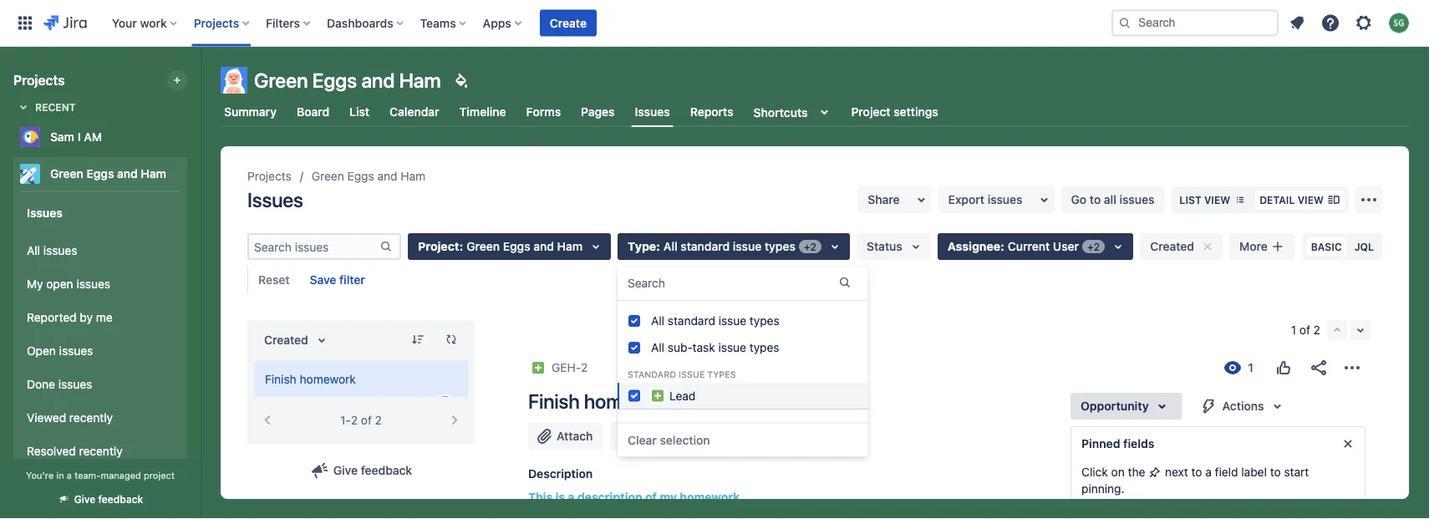 Task type: vqa. For each thing, say whether or not it's contained in the screenshot.
rightmost of
yes



Task type: locate. For each thing, give the bounding box(es) containing it.
jql
[[1355, 241, 1375, 253]]

1 horizontal spatial projects
[[194, 16, 239, 30]]

all
[[1104, 193, 1117, 207]]

projects link
[[247, 166, 292, 186]]

to for next
[[1192, 465, 1203, 479]]

add to starred image left projects link
[[182, 164, 202, 184]]

1 vertical spatial finish
[[528, 390, 580, 413]]

recent
[[35, 101, 76, 113]]

0 horizontal spatial to
[[1090, 193, 1101, 207]]

2 : from the left
[[657, 240, 660, 253]]

issues for green eggs and ham link to the left
[[27, 205, 63, 219]]

my
[[27, 277, 43, 291]]

None text field
[[628, 275, 631, 292]]

clear
[[628, 433, 657, 447]]

fields
[[1124, 437, 1155, 451]]

homework down order by icon
[[300, 373, 356, 386]]

1 vertical spatial give
[[74, 494, 96, 505]]

1 group from the top
[[20, 191, 181, 519]]

issue
[[733, 240, 762, 253], [719, 314, 747, 328], [719, 341, 747, 355], [679, 369, 705, 379], [664, 429, 693, 443]]

2 +2 from the left
[[1088, 241, 1101, 253]]

open export issues dropdown image
[[1035, 190, 1055, 210]]

list view
[[1180, 194, 1231, 206]]

link
[[638, 429, 661, 443]]

current
[[1008, 240, 1050, 253]]

1 vertical spatial list
[[1180, 194, 1202, 206]]

board
[[297, 105, 330, 119]]

created inside dropdown button
[[1151, 240, 1195, 253]]

and
[[362, 69, 395, 92], [117, 167, 138, 181], [378, 169, 398, 183], [534, 240, 554, 253]]

recently up you're in a team-managed project
[[79, 444, 123, 458]]

issues down reported by me
[[59, 344, 93, 358]]

detail view
[[1260, 194, 1324, 206]]

0 vertical spatial give feedback
[[333, 464, 412, 477]]

to left all
[[1090, 193, 1101, 207]]

projects up the sidebar navigation "icon"
[[194, 16, 239, 30]]

1 horizontal spatial green eggs and ham link
[[312, 166, 426, 186]]

summary link
[[221, 97, 280, 127]]

1 +2 from the left
[[804, 241, 817, 253]]

0 horizontal spatial :
[[459, 240, 463, 253]]

give feedback button
[[300, 457, 422, 484], [47, 486, 153, 513]]

2 vertical spatial of
[[645, 490, 657, 504]]

finish
[[265, 373, 297, 386], [528, 390, 580, 413]]

all up my
[[27, 244, 40, 258]]

1 add to starred image from the top
[[182, 127, 202, 147]]

green eggs and ham link down sam i am "link"
[[13, 157, 181, 191]]

issues up viewed recently
[[58, 378, 92, 391]]

recently inside resolved recently link
[[79, 444, 123, 458]]

created left order by icon
[[264, 333, 308, 347]]

issues right pages
[[635, 105, 670, 119]]

projects inside dropdown button
[[194, 16, 239, 30]]

attach button
[[528, 423, 603, 450]]

finish down "geh-"
[[528, 390, 580, 413]]

give down team-
[[74, 494, 96, 505]]

1 vertical spatial projects
[[13, 72, 65, 88]]

0 vertical spatial recently
[[69, 411, 113, 425]]

a for field
[[1206, 465, 1212, 479]]

0 vertical spatial finish homework
[[265, 373, 356, 386]]

1 vertical spatial give feedback
[[74, 494, 143, 505]]

1 horizontal spatial issues
[[247, 188, 303, 212]]

view for detail view
[[1298, 194, 1324, 206]]

all inside 'all issues' link
[[27, 244, 40, 258]]

lead image
[[532, 361, 545, 375]]

created left remove field icon
[[1151, 240, 1195, 253]]

2 horizontal spatial projects
[[247, 169, 292, 183]]

recently for resolved recently
[[79, 444, 123, 458]]

give feedback down the 1-2 of 2
[[333, 464, 412, 477]]

1 vertical spatial add to starred image
[[182, 164, 202, 184]]

copy link to issue image
[[585, 360, 598, 374]]

projects for projects link
[[247, 169, 292, 183]]

0 horizontal spatial give feedback
[[74, 494, 143, 505]]

all left sub-
[[651, 341, 665, 355]]

2 group from the top
[[20, 229, 181, 507]]

+2 left status
[[804, 241, 817, 253]]

green eggs and ham link down list link
[[312, 166, 426, 186]]

calendar
[[390, 105, 440, 119]]

reported
[[27, 311, 77, 325]]

list link
[[346, 97, 373, 127]]

pages link
[[578, 97, 618, 127]]

2 horizontal spatial :
[[1001, 240, 1005, 253]]

open
[[46, 277, 73, 291]]

2 add to starred image from the top
[[182, 164, 202, 184]]

finish down created popup button in the bottom of the page
[[265, 373, 297, 386]]

of right 1-
[[361, 413, 372, 427]]

this is a description of my homework.
[[528, 490, 744, 504]]

order by image
[[312, 330, 332, 350]]

all for all issues
[[27, 244, 40, 258]]

issues up all issues
[[27, 205, 63, 219]]

1 vertical spatial recently
[[79, 444, 123, 458]]

attach
[[557, 429, 593, 443]]

1 horizontal spatial view
[[1298, 194, 1324, 206]]

selection
[[660, 433, 710, 447]]

2 horizontal spatial a
[[1206, 465, 1212, 479]]

1 vertical spatial feedback
[[98, 494, 143, 505]]

remove field image
[[1198, 237, 1218, 257]]

0 horizontal spatial finish
[[265, 373, 297, 386]]

add to starred image
[[182, 127, 202, 147], [182, 164, 202, 184]]

issues inside button
[[988, 193, 1023, 207]]

1 horizontal spatial +2
[[1088, 241, 1101, 253]]

ham down calendar link
[[401, 169, 426, 183]]

create button
[[540, 10, 597, 36]]

save filter
[[310, 273, 365, 287]]

1 horizontal spatial list
[[1180, 194, 1202, 206]]

sam i am
[[50, 130, 102, 144]]

assignee
[[948, 240, 1001, 253]]

a
[[1206, 465, 1212, 479], [67, 470, 72, 481], [568, 490, 575, 504]]

a for team-
[[67, 470, 72, 481]]

issues down projects link
[[247, 188, 303, 212]]

my open issues
[[27, 277, 110, 291]]

recently inside viewed recently link
[[69, 411, 113, 425]]

projects for projects dropdown button
[[194, 16, 239, 30]]

standard right type on the top of page
[[681, 240, 730, 253]]

0 horizontal spatial feedback
[[98, 494, 143, 505]]

banner
[[0, 0, 1430, 47]]

green
[[254, 69, 308, 92], [50, 167, 84, 181], [312, 169, 344, 183], [467, 240, 500, 253]]

+2 right user
[[1088, 241, 1101, 253]]

your work button
[[107, 10, 184, 36]]

1 vertical spatial created
[[264, 333, 308, 347]]

actions button
[[1190, 393, 1298, 420]]

0 horizontal spatial issues
[[27, 205, 63, 219]]

0 horizontal spatial give feedback button
[[47, 486, 153, 513]]

2 view from the left
[[1298, 194, 1324, 206]]

0 vertical spatial projects
[[194, 16, 239, 30]]

of left my
[[645, 490, 657, 504]]

actions
[[1223, 399, 1265, 413]]

give feedback down you're in a team-managed project
[[74, 494, 143, 505]]

0 vertical spatial project
[[852, 105, 891, 119]]

ham left type on the top of page
[[557, 240, 583, 253]]

project settings
[[852, 105, 939, 119]]

1 vertical spatial project
[[418, 240, 459, 253]]

list for list
[[350, 105, 370, 119]]

0 horizontal spatial list
[[350, 105, 370, 119]]

: for type
[[657, 240, 660, 253]]

you're
[[26, 470, 54, 481]]

my open issues link
[[20, 268, 181, 301]]

to right next
[[1192, 465, 1203, 479]]

0 vertical spatial give feedback button
[[300, 457, 422, 484]]

click
[[1082, 465, 1109, 479]]

projects down summary link
[[247, 169, 292, 183]]

banner containing your work
[[0, 0, 1430, 47]]

of
[[1300, 323, 1311, 337], [361, 413, 372, 427], [645, 490, 657, 504]]

2 vertical spatial projects
[[247, 169, 292, 183]]

types
[[765, 240, 796, 253], [750, 314, 780, 328], [750, 341, 780, 355], [708, 369, 736, 379]]

group
[[20, 191, 181, 519], [20, 229, 181, 507]]

of right 1
[[1300, 323, 1311, 337]]

created for created dropdown button
[[1151, 240, 1195, 253]]

share image
[[1309, 358, 1329, 378]]

all issues link
[[20, 234, 181, 268]]

0 horizontal spatial +2
[[804, 241, 817, 253]]

created for created popup button in the bottom of the page
[[264, 333, 308, 347]]

apps button
[[478, 10, 528, 36]]

feedback down the managed
[[98, 494, 143, 505]]

add to starred image down the sidebar navigation "icon"
[[182, 127, 202, 147]]

standard
[[681, 240, 730, 253], [668, 314, 716, 328]]

+2 inside assignee : current user +2
[[1088, 241, 1101, 253]]

standard up sub-
[[668, 314, 716, 328]]

0 horizontal spatial projects
[[13, 72, 65, 88]]

timeline link
[[456, 97, 510, 127]]

viewed recently
[[27, 411, 113, 425]]

a right in
[[67, 470, 72, 481]]

teams button
[[415, 10, 473, 36]]

give down 1-
[[333, 464, 358, 477]]

a right is
[[568, 490, 575, 504]]

0 horizontal spatial view
[[1205, 194, 1231, 206]]

issues right export in the right of the page
[[988, 193, 1023, 207]]

0 horizontal spatial homework
[[300, 373, 356, 386]]

a inside next to a field label to start pinning.
[[1206, 465, 1212, 479]]

1 vertical spatial finish homework
[[528, 390, 676, 413]]

green eggs and ham down list link
[[312, 169, 426, 183]]

projects
[[194, 16, 239, 30], [13, 72, 65, 88], [247, 169, 292, 183]]

add to starred image for green eggs and ham
[[182, 164, 202, 184]]

all issues
[[27, 244, 77, 258]]

to left start at the bottom of the page
[[1271, 465, 1282, 479]]

settings image
[[1355, 13, 1375, 33]]

finish homework down copy link to issue 'icon'
[[528, 390, 676, 413]]

lead
[[670, 389, 696, 403]]

sidebar navigation image
[[182, 67, 219, 100]]

+2 inside type : all standard issue types +2
[[804, 241, 817, 253]]

issues for done issues
[[58, 378, 92, 391]]

notifications image
[[1288, 13, 1308, 33]]

geh-2 link
[[552, 358, 588, 378]]

1 horizontal spatial project
[[852, 105, 891, 119]]

projects up collapse recent projects image
[[13, 72, 65, 88]]

timeline
[[460, 105, 506, 119]]

geh-2
[[552, 361, 588, 375]]

open issues link
[[20, 334, 181, 368]]

0 vertical spatial of
[[1300, 323, 1311, 337]]

done issues link
[[20, 368, 181, 401]]

issues right all
[[1120, 193, 1155, 207]]

open share dialog image
[[912, 190, 932, 210]]

recently down done issues link
[[69, 411, 113, 425]]

resolved
[[27, 444, 76, 458]]

2 horizontal spatial issues
[[635, 105, 670, 119]]

view right detail
[[1298, 194, 1324, 206]]

open issues
[[27, 344, 93, 358]]

project
[[144, 470, 175, 481]]

go to all issues link
[[1062, 186, 1165, 213]]

feedback down the 1-2 of 2
[[361, 464, 412, 477]]

green eggs and ham link
[[13, 157, 181, 191], [312, 166, 426, 186]]

open
[[27, 344, 56, 358]]

view up remove field icon
[[1205, 194, 1231, 206]]

1 horizontal spatial give feedback
[[333, 464, 412, 477]]

group containing all issues
[[20, 229, 181, 507]]

1 : from the left
[[459, 240, 463, 253]]

1 horizontal spatial a
[[568, 490, 575, 504]]

0 vertical spatial list
[[350, 105, 370, 119]]

0 horizontal spatial created
[[264, 333, 308, 347]]

homework down standard in the bottom of the page
[[584, 390, 676, 413]]

list right board
[[350, 105, 370, 119]]

actions image
[[1343, 358, 1363, 378]]

1 vertical spatial of
[[361, 413, 372, 427]]

save
[[310, 273, 336, 287]]

0 vertical spatial add to starred image
[[182, 127, 202, 147]]

type
[[628, 240, 657, 253]]

i
[[78, 130, 81, 144]]

give feedback button down the 1-2 of 2
[[300, 457, 422, 484]]

1 horizontal spatial homework
[[584, 390, 676, 413]]

ham up calendar
[[399, 69, 441, 92]]

give feedback
[[333, 464, 412, 477], [74, 494, 143, 505]]

homework
[[300, 373, 356, 386], [584, 390, 676, 413]]

view
[[1205, 194, 1231, 206], [1298, 194, 1324, 206]]

finish homework down order by icon
[[265, 373, 356, 386]]

3 : from the left
[[1001, 240, 1005, 253]]

1 vertical spatial give feedback button
[[47, 486, 153, 513]]

1 horizontal spatial give feedback button
[[300, 457, 422, 484]]

all for all standard issue types
[[651, 314, 665, 328]]

1 horizontal spatial created
[[1151, 240, 1195, 253]]

jira image
[[43, 13, 87, 33], [43, 13, 87, 33]]

all down search
[[651, 314, 665, 328]]

issues inside group
[[27, 205, 63, 219]]

issues up open at the bottom of page
[[43, 244, 77, 258]]

issues for open issues
[[59, 344, 93, 358]]

view for list view
[[1205, 194, 1231, 206]]

0 horizontal spatial project
[[418, 240, 459, 253]]

1 view from the left
[[1205, 194, 1231, 206]]

0 vertical spatial feedback
[[361, 464, 412, 477]]

0 horizontal spatial of
[[361, 413, 372, 427]]

2 horizontal spatial of
[[1300, 323, 1311, 337]]

0 vertical spatial created
[[1151, 240, 1195, 253]]

my
[[660, 490, 677, 504]]

0 vertical spatial give
[[333, 464, 358, 477]]

feedback
[[361, 464, 412, 477], [98, 494, 143, 505]]

create project image
[[171, 74, 184, 87]]

issues
[[988, 193, 1023, 207], [1120, 193, 1155, 207], [43, 244, 77, 258], [77, 277, 110, 291], [59, 344, 93, 358], [58, 378, 92, 391]]

give feedback button down you're in a team-managed project
[[47, 486, 153, 513]]

tab list
[[211, 97, 1420, 127]]

0 horizontal spatial a
[[67, 470, 72, 481]]

group containing issues
[[20, 191, 181, 519]]

a left field
[[1206, 465, 1212, 479]]

list up created dropdown button
[[1180, 194, 1202, 206]]

1 horizontal spatial to
[[1192, 465, 1203, 479]]

by
[[80, 311, 93, 325]]

1 horizontal spatial :
[[657, 240, 660, 253]]

created inside popup button
[[264, 333, 308, 347]]



Task type: describe. For each thing, give the bounding box(es) containing it.
next to a field label to start pinning.
[[1082, 465, 1310, 496]]

pinned fields
[[1082, 437, 1155, 451]]

forms link
[[523, 97, 565, 127]]

shortcuts button
[[751, 97, 838, 127]]

issues for export issues
[[988, 193, 1023, 207]]

viewed
[[27, 411, 66, 425]]

homework.
[[680, 490, 744, 504]]

Search issues text field
[[249, 235, 380, 258]]

green eggs and ham down sam i am "link"
[[50, 167, 166, 181]]

am
[[84, 130, 102, 144]]

0 vertical spatial standard
[[681, 240, 730, 253]]

viewed recently link
[[20, 401, 181, 435]]

issues for all issues
[[43, 244, 77, 258]]

Search field
[[1112, 10, 1279, 36]]

clear selection button
[[618, 427, 720, 454]]

status button
[[857, 233, 931, 260]]

vote options: no one has voted for this issue yet. image
[[1274, 358, 1294, 378]]

your work
[[112, 16, 167, 30]]

projects button
[[189, 10, 256, 36]]

import and bulk change issues image
[[1360, 190, 1380, 210]]

teams
[[420, 16, 456, 30]]

dashboards
[[327, 16, 394, 30]]

export
[[949, 193, 985, 207]]

geh-
[[552, 361, 581, 375]]

help image
[[1321, 13, 1341, 33]]

field
[[1215, 465, 1239, 479]]

detail
[[1260, 194, 1296, 206]]

ham down sam i am "link"
[[141, 167, 166, 181]]

user
[[1053, 240, 1080, 253]]

the
[[1128, 465, 1146, 479]]

filter
[[340, 273, 365, 287]]

your profile and settings image
[[1390, 13, 1410, 33]]

all right type on the top of page
[[664, 240, 678, 253]]

tab list containing issues
[[211, 97, 1420, 127]]

sam i am link
[[13, 120, 181, 154]]

save filter button
[[300, 267, 375, 293]]

1 horizontal spatial finish homework
[[528, 390, 676, 413]]

resolved recently link
[[20, 435, 181, 468]]

0 horizontal spatial finish homework
[[265, 373, 356, 386]]

search image
[[1119, 16, 1132, 30]]

hide message image
[[1339, 434, 1359, 454]]

list for list view
[[1180, 194, 1202, 206]]

appswitcher icon image
[[15, 13, 35, 33]]

1 vertical spatial standard
[[668, 314, 716, 328]]

is
[[556, 490, 565, 504]]

issue inside link issue "button"
[[664, 429, 693, 443]]

2 horizontal spatial to
[[1271, 465, 1282, 479]]

pinning.
[[1082, 482, 1125, 496]]

all sub-task issue types
[[651, 341, 780, 355]]

calendar link
[[386, 97, 443, 127]]

pinned
[[1082, 437, 1121, 451]]

share button
[[858, 186, 932, 213]]

opportunity
[[1081, 399, 1149, 413]]

: for assignee
[[1001, 240, 1005, 253]]

recently for viewed recently
[[69, 411, 113, 425]]

green eggs and ham up list link
[[254, 69, 441, 92]]

project settings link
[[848, 97, 942, 127]]

reset button
[[248, 267, 300, 293]]

status
[[867, 240, 903, 253]]

primary element
[[10, 0, 1112, 46]]

: for project
[[459, 240, 463, 253]]

to for go
[[1090, 193, 1101, 207]]

clear selection
[[628, 433, 710, 447]]

reports link
[[687, 97, 737, 127]]

board link
[[293, 97, 333, 127]]

go
[[1072, 193, 1087, 207]]

on
[[1112, 465, 1125, 479]]

reported by me link
[[20, 301, 181, 334]]

link issue button
[[610, 423, 705, 450]]

0 horizontal spatial give
[[74, 494, 96, 505]]

apps
[[483, 16, 512, 30]]

managed
[[101, 470, 141, 481]]

you're in a team-managed project
[[26, 470, 175, 481]]

project for project : green eggs and ham
[[418, 240, 459, 253]]

this
[[528, 490, 553, 504]]

1 horizontal spatial give
[[333, 464, 358, 477]]

1 horizontal spatial finish
[[528, 390, 580, 413]]

addicon image
[[1272, 240, 1285, 253]]

0 vertical spatial homework
[[300, 373, 356, 386]]

issues for projects link
[[247, 188, 303, 212]]

your
[[112, 16, 137, 30]]

link issue
[[638, 429, 693, 443]]

collapse recent projects image
[[13, 97, 33, 117]]

opportunity button
[[1071, 393, 1183, 420]]

export issues
[[949, 193, 1023, 207]]

project for project settings
[[852, 105, 891, 119]]

1 vertical spatial homework
[[584, 390, 676, 413]]

1 horizontal spatial feedback
[[361, 464, 412, 477]]

work
[[140, 16, 167, 30]]

create
[[550, 16, 587, 30]]

more button
[[1230, 233, 1295, 260]]

0 horizontal spatial green eggs and ham link
[[13, 157, 181, 191]]

created button
[[254, 327, 342, 354]]

a for description
[[568, 490, 575, 504]]

standard
[[628, 369, 677, 379]]

1 horizontal spatial of
[[645, 490, 657, 504]]

reset
[[258, 273, 290, 287]]

sam
[[50, 130, 74, 144]]

refresh image
[[445, 333, 458, 346]]

task
[[693, 341, 716, 355]]

done issues
[[27, 378, 92, 391]]

resolved recently
[[27, 444, 123, 458]]

go to all issues
[[1072, 193, 1155, 207]]

assignee : current user +2
[[948, 240, 1101, 253]]

all for all sub-task issue types
[[651, 341, 665, 355]]

finish homework link
[[254, 360, 467, 429]]

add to starred image for sam i am
[[182, 127, 202, 147]]

next
[[1166, 465, 1189, 479]]

1 of 2
[[1292, 323, 1321, 337]]

start
[[1285, 465, 1310, 479]]

in
[[56, 470, 64, 481]]

more
[[1240, 240, 1268, 253]]

shortcuts
[[754, 105, 808, 119]]

summary
[[224, 105, 277, 119]]

done
[[27, 378, 55, 391]]

filters
[[266, 16, 300, 30]]

0 vertical spatial finish
[[265, 373, 297, 386]]

sub-
[[668, 341, 693, 355]]

label
[[1242, 465, 1268, 479]]

export issues button
[[939, 186, 1055, 213]]

all standard issue types
[[651, 314, 780, 328]]

set background color image
[[451, 70, 471, 90]]

sort descending image
[[411, 333, 425, 346]]

issues right open at the bottom of page
[[77, 277, 110, 291]]



